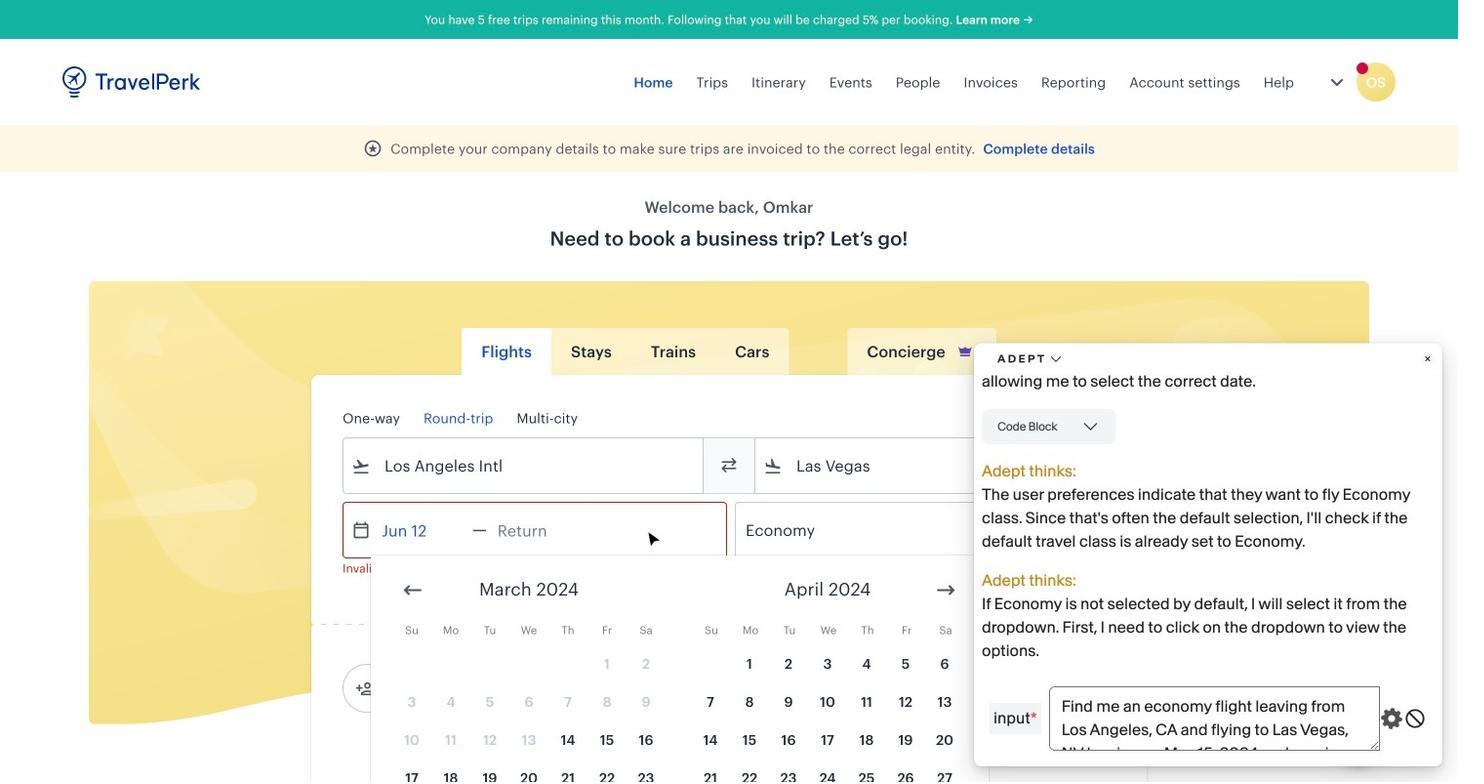 Task type: describe. For each thing, give the bounding box(es) containing it.
Depart text field
[[371, 503, 473, 557]]

Return text field
[[487, 503, 589, 557]]

Add first traveler search field
[[375, 673, 578, 704]]

To search field
[[783, 450, 1090, 481]]



Task type: locate. For each thing, give the bounding box(es) containing it.
move forward to switch to the next month. image
[[934, 578, 958, 602]]

From search field
[[371, 450, 678, 481]]

move backward to switch to the previous month. image
[[401, 578, 425, 602]]

calendar application
[[371, 556, 1459, 782]]



